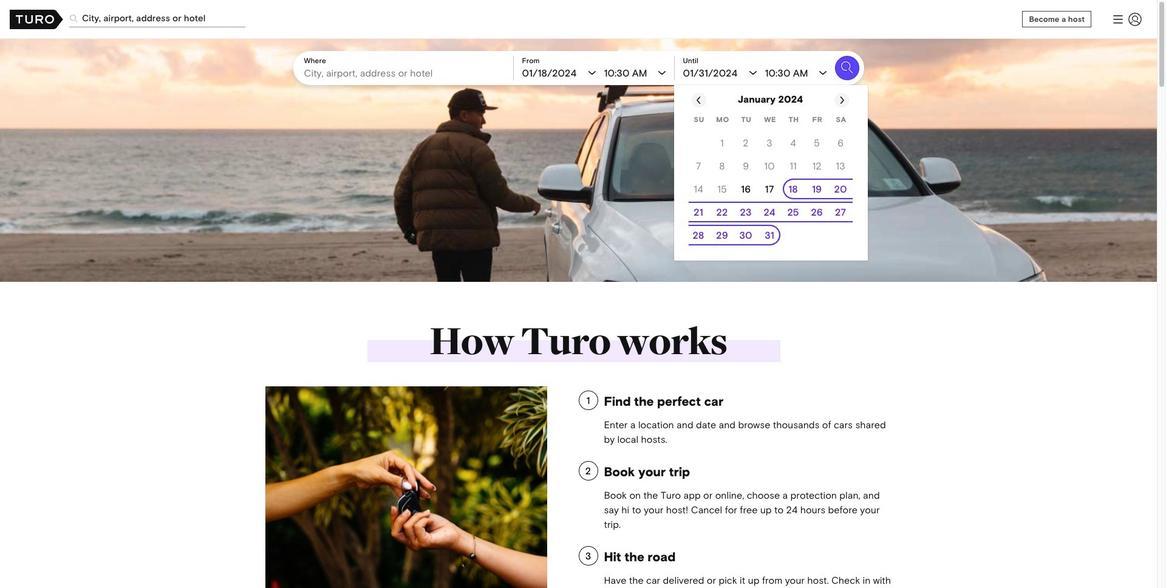 Task type: describe. For each thing, give the bounding box(es) containing it.
calendar application
[[674, 85, 1166, 270]]

1 horizontal spatial city, airport, address or hotel field
[[304, 66, 507, 80]]

move forward to switch to the next month image
[[837, 95, 847, 105]]

menu element
[[1106, 7, 1148, 31]]

move backward to switch to the previous month image
[[694, 95, 704, 105]]

turo image
[[10, 9, 63, 29]]

turo host handing keys to guest image
[[265, 386, 547, 588]]



Task type: locate. For each thing, give the bounding box(es) containing it.
City, airport, address or hotel field
[[69, 9, 245, 27], [304, 66, 507, 80]]

1 vertical spatial city, airport, address or hotel field
[[304, 66, 507, 80]]

0 vertical spatial city, airport, address or hotel field
[[69, 9, 245, 27]]

None field
[[69, 0, 1015, 36], [304, 66, 507, 80], [69, 0, 1015, 36], [304, 66, 507, 80]]

0 horizontal spatial city, airport, address or hotel field
[[69, 9, 245, 27]]



